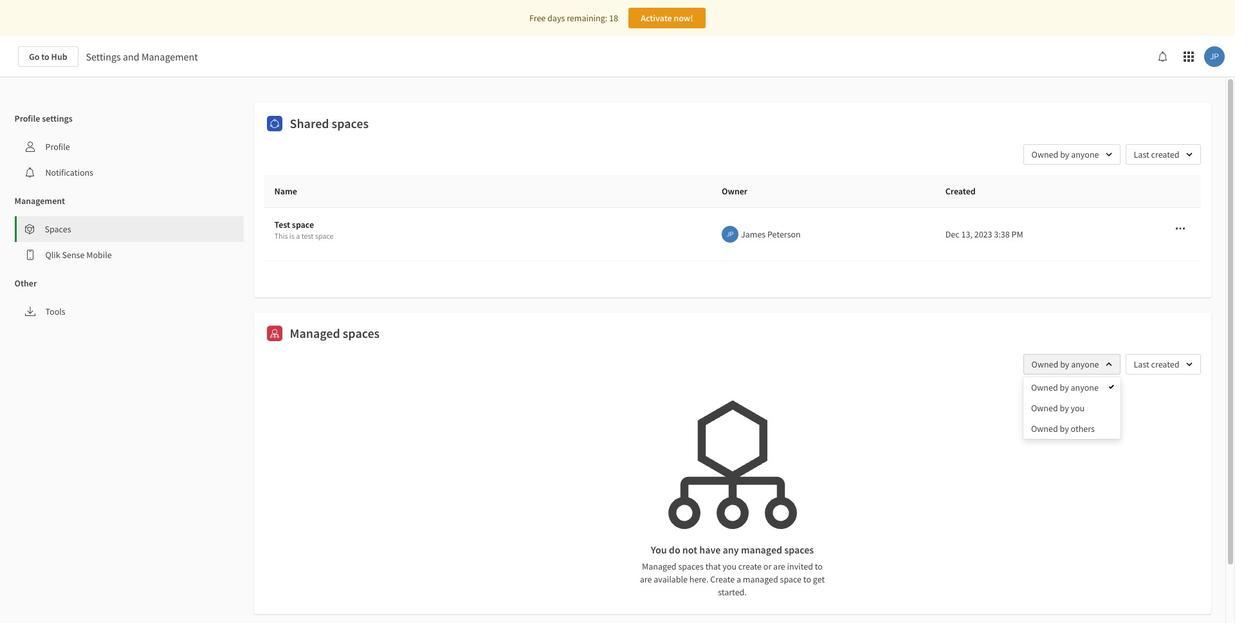 Task type: describe. For each thing, give the bounding box(es) containing it.
0 vertical spatial are
[[774, 560, 786, 572]]

qlik sense mobile link
[[14, 242, 244, 268]]

go to hub
[[29, 51, 67, 62]]

this
[[275, 231, 288, 241]]

0 horizontal spatial space
[[292, 219, 314, 230]]

settings
[[86, 50, 121, 63]]

and
[[123, 50, 139, 63]]

tools
[[45, 306, 65, 317]]

not
[[683, 543, 698, 556]]

free
[[530, 12, 546, 24]]

get
[[813, 573, 825, 585]]

name
[[275, 185, 297, 197]]

notifications
[[45, 167, 93, 178]]

any
[[723, 543, 739, 556]]

by inside field
[[1061, 358, 1070, 370]]

pm
[[1012, 228, 1024, 240]]

2023
[[975, 228, 993, 240]]

others
[[1071, 423, 1095, 434]]

spaces link
[[16, 216, 244, 242]]

shared spaces
[[290, 115, 369, 131]]

that
[[706, 560, 721, 572]]

owned inside field
[[1032, 358, 1059, 370]]

james peterson
[[741, 228, 801, 240]]

profile for profile settings
[[14, 113, 40, 124]]

mobile
[[86, 249, 112, 261]]

to inside the go to hub link
[[41, 51, 49, 62]]

activate now!
[[641, 12, 694, 24]]

dec
[[946, 228, 960, 240]]

go
[[29, 51, 40, 62]]

you inside list box
[[1071, 402, 1085, 414]]

create
[[739, 560, 762, 572]]

13,
[[962, 228, 973, 240]]

0 horizontal spatial management
[[14, 195, 65, 207]]

0 horizontal spatial are
[[640, 573, 652, 585]]

profile link
[[14, 134, 244, 160]]

owned by anyone for owned by anyone field
[[1032, 358, 1100, 370]]

you do not have any managed spaces managed spaces that you create or are invited to are available here. create a managed space to get started.
[[640, 543, 825, 598]]

you inside you do not have any managed spaces managed spaces that you create or are invited to are available here. create a managed space to get started.
[[723, 560, 737, 572]]

remaining:
[[567, 12, 608, 24]]

qlik
[[45, 249, 60, 261]]

profile settings
[[14, 113, 73, 124]]

create
[[711, 573, 735, 585]]

you
[[651, 543, 667, 556]]

have
[[700, 543, 721, 556]]

1 horizontal spatial management
[[142, 50, 198, 63]]

dec 13, 2023 3:38 pm
[[946, 228, 1024, 240]]

1 horizontal spatial space
[[315, 231, 334, 241]]

18
[[610, 12, 618, 24]]

owned by you
[[1032, 402, 1085, 414]]

spaces
[[45, 223, 71, 235]]

1 vertical spatial anyone
[[1071, 382, 1099, 393]]

test space this is a test space
[[275, 219, 334, 241]]

peterson
[[768, 228, 801, 240]]

2 horizontal spatial to
[[815, 560, 823, 572]]

created
[[946, 185, 976, 197]]

here.
[[690, 573, 709, 585]]

profile for profile
[[45, 141, 70, 153]]



Task type: vqa. For each thing, say whether or not it's contained in the screenshot.
the topmost App
no



Task type: locate. For each thing, give the bounding box(es) containing it.
profile up notifications
[[45, 141, 70, 153]]

owned
[[1032, 358, 1059, 370], [1032, 382, 1059, 393], [1032, 402, 1059, 414], [1032, 423, 1059, 434]]

0 horizontal spatial you
[[723, 560, 737, 572]]

managed
[[290, 325, 340, 341], [642, 560, 677, 572]]

owned by anyone inside list box
[[1032, 382, 1099, 393]]

to up get
[[815, 560, 823, 572]]

owner
[[722, 185, 748, 197]]

owned by anyone
[[1032, 358, 1100, 370], [1032, 382, 1099, 393]]

are left available
[[640, 573, 652, 585]]

0 horizontal spatial to
[[41, 51, 49, 62]]

started.
[[718, 586, 747, 598]]

managed down or
[[743, 573, 779, 585]]

0 vertical spatial profile
[[14, 113, 40, 124]]

more actions element
[[1160, 175, 1201, 207]]

other
[[14, 277, 37, 289]]

profile
[[14, 113, 40, 124], [45, 141, 70, 153]]

settings
[[42, 113, 73, 124]]

1 horizontal spatial managed
[[642, 560, 677, 572]]

3 owned from the top
[[1032, 402, 1059, 414]]

shared
[[290, 115, 329, 131]]

0 vertical spatial to
[[41, 51, 49, 62]]

to left get
[[804, 573, 812, 585]]

anyone inside field
[[1072, 358, 1100, 370]]

1 vertical spatial to
[[815, 560, 823, 572]]

james peterson image
[[722, 226, 739, 243]]

by
[[1061, 358, 1070, 370], [1060, 382, 1070, 393], [1060, 402, 1070, 414], [1060, 423, 1070, 434]]

available
[[654, 573, 688, 585]]

test
[[302, 231, 314, 241]]

2 horizontal spatial space
[[780, 573, 802, 585]]

days
[[548, 12, 565, 24]]

owned by others
[[1032, 423, 1095, 434]]

owned by anyone for list box containing owned by anyone
[[1032, 382, 1099, 393]]

anyone
[[1072, 358, 1100, 370], [1071, 382, 1099, 393]]

activate
[[641, 12, 672, 24]]

owned by anyone inside field
[[1032, 358, 1100, 370]]

3:38
[[995, 228, 1010, 240]]

2 owned from the top
[[1032, 382, 1059, 393]]

you up "others"
[[1071, 402, 1085, 414]]

settings and management
[[86, 50, 198, 63]]

0 horizontal spatial a
[[296, 231, 300, 241]]

managed spaces
[[290, 325, 380, 341]]

1 vertical spatial you
[[723, 560, 737, 572]]

is
[[290, 231, 295, 241]]

a up started.
[[737, 573, 741, 585]]

you
[[1071, 402, 1085, 414], [723, 560, 737, 572]]

0 vertical spatial a
[[296, 231, 300, 241]]

management right and
[[142, 50, 198, 63]]

go to hub link
[[18, 46, 78, 67]]

0 horizontal spatial managed
[[290, 325, 340, 341]]

4 owned from the top
[[1032, 423, 1059, 434]]

hub
[[51, 51, 67, 62]]

2 owned by anyone from the top
[[1032, 382, 1099, 393]]

profile left settings
[[14, 113, 40, 124]]

1 owned from the top
[[1032, 358, 1059, 370]]

management
[[142, 50, 198, 63], [14, 195, 65, 207]]

to right go
[[41, 51, 49, 62]]

anyone up owned by you
[[1072, 358, 1100, 370]]

1 horizontal spatial profile
[[45, 141, 70, 153]]

managed
[[741, 543, 783, 556], [743, 573, 779, 585]]

space inside you do not have any managed spaces managed spaces that you create or are invited to are available here. create a managed space to get started.
[[780, 573, 802, 585]]

sense
[[62, 249, 85, 261]]

a inside test space this is a test space
[[296, 231, 300, 241]]

space up test
[[292, 219, 314, 230]]

1 vertical spatial space
[[315, 231, 334, 241]]

1 vertical spatial management
[[14, 195, 65, 207]]

1 vertical spatial are
[[640, 573, 652, 585]]

list box containing owned by anyone
[[1024, 377, 1121, 439]]

0 vertical spatial managed
[[741, 543, 783, 556]]

a inside you do not have any managed spaces managed spaces that you create or are invited to are available here. create a managed space to get started.
[[737, 573, 741, 585]]

0 vertical spatial owned by anyone
[[1032, 358, 1100, 370]]

to
[[41, 51, 49, 62], [815, 560, 823, 572], [804, 573, 812, 585]]

are
[[774, 560, 786, 572], [640, 573, 652, 585]]

managed inside you do not have any managed spaces managed spaces that you create or are invited to are available here. create a managed space to get started.
[[642, 560, 677, 572]]

do
[[669, 543, 681, 556]]

1 vertical spatial owned by anyone
[[1032, 382, 1099, 393]]

0 vertical spatial anyone
[[1072, 358, 1100, 370]]

managed up or
[[741, 543, 783, 556]]

space
[[292, 219, 314, 230], [315, 231, 334, 241], [780, 573, 802, 585]]

spaces
[[332, 115, 369, 131], [343, 325, 380, 341], [785, 543, 814, 556], [679, 560, 704, 572]]

space down invited on the right bottom of page
[[780, 573, 802, 585]]

1 vertical spatial a
[[737, 573, 741, 585]]

qlik sense mobile
[[45, 249, 112, 261]]

anyone down owned by anyone field
[[1071, 382, 1099, 393]]

1 vertical spatial managed
[[743, 573, 779, 585]]

test
[[275, 219, 290, 230]]

you up create
[[723, 560, 737, 572]]

now!
[[674, 12, 694, 24]]

are right or
[[774, 560, 786, 572]]

tools link
[[14, 299, 244, 324]]

1 vertical spatial managed
[[642, 560, 677, 572]]

0 horizontal spatial profile
[[14, 113, 40, 124]]

0 vertical spatial management
[[142, 50, 198, 63]]

1 horizontal spatial are
[[774, 560, 786, 572]]

a right is
[[296, 231, 300, 241]]

Owned by anyone field
[[1024, 354, 1121, 374]]

free days remaining: 18
[[530, 12, 618, 24]]

a
[[296, 231, 300, 241], [737, 573, 741, 585]]

activate now! link
[[629, 8, 706, 28]]

list box
[[1024, 377, 1121, 439]]

1 owned by anyone from the top
[[1032, 358, 1100, 370]]

2 vertical spatial space
[[780, 573, 802, 585]]

management up spaces
[[14, 195, 65, 207]]

or
[[764, 560, 772, 572]]

1 horizontal spatial a
[[737, 573, 741, 585]]

notifications link
[[14, 160, 244, 185]]

1 vertical spatial profile
[[45, 141, 70, 153]]

james
[[741, 228, 766, 240]]

space right test
[[315, 231, 334, 241]]

1 horizontal spatial to
[[804, 573, 812, 585]]

1 horizontal spatial you
[[1071, 402, 1085, 414]]

0 vertical spatial you
[[1071, 402, 1085, 414]]

0 vertical spatial space
[[292, 219, 314, 230]]

invited
[[788, 560, 814, 572]]

0 vertical spatial managed
[[290, 325, 340, 341]]

2 vertical spatial to
[[804, 573, 812, 585]]



